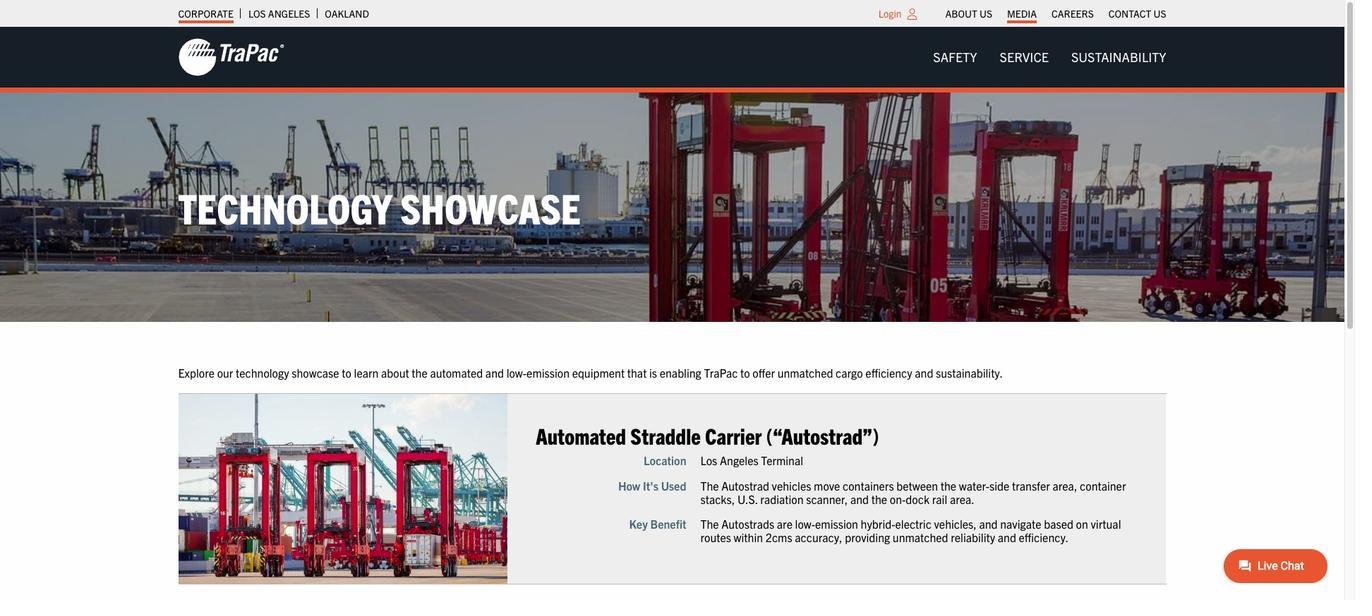 Task type: describe. For each thing, give the bounding box(es) containing it.
navigate
[[1001, 517, 1042, 531]]

explore our technology showcase to learn about the automated and low-emission equipment that is enabling trapac to offer unmatched cargo efficiency and sustainability.
[[178, 366, 1003, 380]]

los angeles
[[248, 7, 310, 20]]

vehicles
[[772, 478, 812, 493]]

radiation
[[761, 492, 804, 506]]

careers
[[1052, 7, 1094, 20]]

sustainability link
[[1061, 43, 1178, 71]]

hybrid-
[[861, 517, 896, 531]]

between
[[897, 478, 939, 493]]

and right efficiency
[[915, 366, 934, 380]]

virtual
[[1091, 517, 1122, 531]]

angeles for los angeles
[[268, 7, 310, 20]]

about
[[946, 7, 978, 20]]

area,
[[1053, 478, 1078, 493]]

and right 'automated'
[[486, 366, 504, 380]]

providing
[[845, 530, 891, 545]]

cargo
[[836, 366, 863, 380]]

technology showcase
[[178, 181, 581, 233]]

how it's used
[[619, 478, 687, 493]]

safety
[[934, 49, 978, 65]]

area.
[[950, 492, 975, 506]]

contact us
[[1109, 7, 1167, 20]]

container
[[1080, 478, 1127, 493]]

are
[[777, 517, 793, 531]]

0 horizontal spatial emission
[[527, 366, 570, 380]]

automated
[[536, 422, 626, 449]]

the for the autostrad vehicles move containers between the water-side transfer area, container stacks, u.s. radiation scanner, and the on-dock rail area.
[[701, 478, 719, 493]]

oakland link
[[325, 4, 369, 23]]

how
[[619, 478, 641, 493]]

based
[[1045, 517, 1074, 531]]

unmatched inside the autostrads are low-emission hybrid-electric vehicles, and navigate based on virtual routes within 2cms accuracy, providing unmatched reliability and efficiency.
[[893, 530, 949, 545]]

corporate image
[[178, 37, 284, 77]]

contact
[[1109, 7, 1152, 20]]

1 horizontal spatial the
[[872, 492, 888, 506]]

the autostrad vehicles move containers between the water-side transfer area, container stacks, u.s. radiation scanner, and the on-dock rail area.
[[701, 478, 1127, 506]]

automated straddle carrier ("autostrad")
[[536, 422, 880, 449]]

dock
[[906, 492, 930, 506]]

terminal
[[761, 454, 804, 468]]

0 vertical spatial low-
[[507, 366, 527, 380]]

enabling
[[660, 366, 702, 380]]

straddle
[[631, 422, 701, 449]]

about us link
[[946, 4, 993, 23]]

trapac los angeles automated straddle carrier image
[[178, 394, 508, 584]]

login link
[[879, 7, 902, 20]]

angeles for los angeles terminal
[[720, 454, 759, 468]]

and right 'reliability' on the right
[[998, 530, 1017, 545]]

within
[[734, 530, 763, 545]]

vehicles,
[[935, 517, 977, 531]]

electric
[[896, 517, 932, 531]]

routes
[[701, 530, 732, 545]]

explore
[[178, 366, 215, 380]]

contact us link
[[1109, 4, 1167, 23]]

("autostrad")
[[767, 422, 880, 449]]

automated straddle carrier ("autostrad") main content
[[164, 364, 1356, 600]]

key
[[629, 517, 648, 531]]

showcase
[[401, 181, 581, 233]]

that
[[628, 366, 647, 380]]

login
[[879, 7, 902, 20]]

1 to from the left
[[342, 366, 352, 380]]

0 horizontal spatial the
[[412, 366, 428, 380]]

offer
[[753, 366, 775, 380]]

stacks,
[[701, 492, 735, 506]]

is
[[650, 366, 657, 380]]

the autostrads are low-emission hybrid-electric vehicles, and navigate based on virtual routes within 2cms accuracy, providing unmatched reliability and efficiency.
[[701, 517, 1122, 545]]

media link
[[1008, 4, 1037, 23]]

sustainability
[[1072, 49, 1167, 65]]



Task type: locate. For each thing, give the bounding box(es) containing it.
angeles
[[268, 7, 310, 20], [720, 454, 759, 468]]

us right contact
[[1154, 7, 1167, 20]]

los
[[248, 7, 266, 20], [701, 454, 718, 468]]

about us
[[946, 7, 993, 20]]

emission left the equipment
[[527, 366, 570, 380]]

and
[[486, 366, 504, 380], [915, 366, 934, 380], [851, 492, 869, 506], [980, 517, 998, 531], [998, 530, 1017, 545]]

1 vertical spatial angeles
[[720, 454, 759, 468]]

los down automated straddle carrier ("autostrad")
[[701, 454, 718, 468]]

used
[[661, 478, 687, 493]]

efficiency.
[[1019, 530, 1069, 545]]

the
[[701, 478, 719, 493], [701, 517, 719, 531]]

technology
[[178, 181, 392, 233]]

angeles inside "automated straddle carrier ("autostrad")" main content
[[720, 454, 759, 468]]

1 the from the top
[[701, 478, 719, 493]]

0 horizontal spatial angeles
[[268, 7, 310, 20]]

us for about us
[[980, 7, 993, 20]]

trapac
[[704, 366, 738, 380]]

unmatched right offer
[[778, 366, 834, 380]]

media
[[1008, 7, 1037, 20]]

the
[[412, 366, 428, 380], [941, 478, 957, 493], [872, 492, 888, 506]]

1 horizontal spatial low-
[[796, 517, 816, 531]]

location
[[644, 454, 687, 468]]

automated
[[430, 366, 483, 380]]

and inside the autostrad vehicles move containers between the water-side transfer area, container stacks, u.s. radiation scanner, and the on-dock rail area.
[[851, 492, 869, 506]]

safety link
[[922, 43, 989, 71]]

1 vertical spatial unmatched
[[893, 530, 949, 545]]

1 vertical spatial low-
[[796, 517, 816, 531]]

learn
[[354, 366, 379, 380]]

1 horizontal spatial unmatched
[[893, 530, 949, 545]]

showcase
[[292, 366, 339, 380]]

menu bar containing about us
[[939, 4, 1174, 23]]

los angeles link
[[248, 4, 310, 23]]

side
[[990, 478, 1010, 493]]

careers link
[[1052, 4, 1094, 23]]

emission down "scanner,"
[[816, 517, 859, 531]]

1 horizontal spatial us
[[1154, 7, 1167, 20]]

0 vertical spatial los
[[248, 7, 266, 20]]

the inside the autostrads are low-emission hybrid-electric vehicles, and navigate based on virtual routes within 2cms accuracy, providing unmatched reliability and efficiency.
[[701, 517, 719, 531]]

the left water-
[[941, 478, 957, 493]]

1 horizontal spatial los
[[701, 454, 718, 468]]

key benefit
[[629, 517, 687, 531]]

emission inside the autostrads are low-emission hybrid-electric vehicles, and navigate based on virtual routes within 2cms accuracy, providing unmatched reliability and efficiency.
[[816, 517, 859, 531]]

2 to from the left
[[741, 366, 750, 380]]

los inside "automated straddle carrier ("autostrad")" main content
[[701, 454, 718, 468]]

menu bar up 'service'
[[939, 4, 1174, 23]]

us inside about us link
[[980, 7, 993, 20]]

1 vertical spatial los
[[701, 454, 718, 468]]

us for contact us
[[1154, 7, 1167, 20]]

los for los angeles
[[248, 7, 266, 20]]

los for los angeles terminal
[[701, 454, 718, 468]]

on-
[[890, 492, 906, 506]]

angeles up autostrad
[[720, 454, 759, 468]]

us
[[980, 7, 993, 20], [1154, 7, 1167, 20]]

sustainability.
[[936, 366, 1003, 380]]

menu bar
[[939, 4, 1174, 23], [922, 43, 1178, 71]]

about
[[381, 366, 409, 380]]

oakland
[[325, 7, 369, 20]]

move
[[814, 478, 841, 493]]

los up corporate image
[[248, 7, 266, 20]]

efficiency
[[866, 366, 913, 380]]

us right about
[[980, 7, 993, 20]]

1 horizontal spatial to
[[741, 366, 750, 380]]

low-
[[507, 366, 527, 380], [796, 517, 816, 531]]

it's
[[643, 478, 659, 493]]

to left learn
[[342, 366, 352, 380]]

the for the autostrads are low-emission hybrid-electric vehicles, and navigate based on virtual routes within 2cms accuracy, providing unmatched reliability and efficiency.
[[701, 517, 719, 531]]

the left the on- on the right of page
[[872, 492, 888, 506]]

scanner,
[[807, 492, 848, 506]]

the left autostrad
[[701, 478, 719, 493]]

the down stacks,
[[701, 517, 719, 531]]

low- right 'automated'
[[507, 366, 527, 380]]

transfer
[[1013, 478, 1051, 493]]

0 horizontal spatial los
[[248, 7, 266, 20]]

1 horizontal spatial emission
[[816, 517, 859, 531]]

service link
[[989, 43, 1061, 71]]

reliability
[[951, 530, 996, 545]]

carrier
[[706, 422, 762, 449]]

low- right are
[[796, 517, 816, 531]]

emission
[[527, 366, 570, 380], [816, 517, 859, 531]]

our
[[217, 366, 233, 380]]

unmatched down 'dock'
[[893, 530, 949, 545]]

to left offer
[[741, 366, 750, 380]]

1 horizontal spatial angeles
[[720, 454, 759, 468]]

0 vertical spatial the
[[701, 478, 719, 493]]

equipment
[[572, 366, 625, 380]]

1 vertical spatial emission
[[816, 517, 859, 531]]

2 the from the top
[[701, 517, 719, 531]]

0 vertical spatial menu bar
[[939, 4, 1174, 23]]

1 vertical spatial the
[[701, 517, 719, 531]]

us inside the contact us link
[[1154, 7, 1167, 20]]

autostrads
[[722, 517, 775, 531]]

1 vertical spatial menu bar
[[922, 43, 1178, 71]]

and left navigate
[[980, 517, 998, 531]]

containers
[[843, 478, 894, 493]]

unmatched
[[778, 366, 834, 380], [893, 530, 949, 545]]

2cms
[[766, 530, 793, 545]]

the inside the autostrad vehicles move containers between the water-side transfer area, container stacks, u.s. radiation scanner, and the on-dock rail area.
[[701, 478, 719, 493]]

the right 'about'
[[412, 366, 428, 380]]

accuracy,
[[795, 530, 843, 545]]

menu bar containing safety
[[922, 43, 1178, 71]]

corporate
[[178, 7, 234, 20]]

0 vertical spatial angeles
[[268, 7, 310, 20]]

autostrad
[[722, 478, 770, 493]]

technology
[[236, 366, 289, 380]]

corporate link
[[178, 4, 234, 23]]

1 us from the left
[[980, 7, 993, 20]]

0 horizontal spatial to
[[342, 366, 352, 380]]

service
[[1000, 49, 1049, 65]]

0 horizontal spatial low-
[[507, 366, 527, 380]]

water-
[[960, 478, 990, 493]]

on
[[1077, 517, 1089, 531]]

rail
[[933, 492, 948, 506]]

0 horizontal spatial us
[[980, 7, 993, 20]]

to
[[342, 366, 352, 380], [741, 366, 750, 380]]

0 horizontal spatial unmatched
[[778, 366, 834, 380]]

benefit
[[651, 517, 687, 531]]

angeles left oakland at the left of the page
[[268, 7, 310, 20]]

light image
[[908, 8, 918, 20]]

menu bar down careers link
[[922, 43, 1178, 71]]

0 vertical spatial unmatched
[[778, 366, 834, 380]]

los angeles terminal
[[701, 454, 804, 468]]

2 us from the left
[[1154, 7, 1167, 20]]

0 vertical spatial emission
[[527, 366, 570, 380]]

u.s.
[[738, 492, 758, 506]]

2 horizontal spatial the
[[941, 478, 957, 493]]

and up 'hybrid-' on the right bottom of the page
[[851, 492, 869, 506]]

low- inside the autostrads are low-emission hybrid-electric vehicles, and navigate based on virtual routes within 2cms accuracy, providing unmatched reliability and efficiency.
[[796, 517, 816, 531]]



Task type: vqa. For each thing, say whether or not it's contained in the screenshot.
1st to
yes



